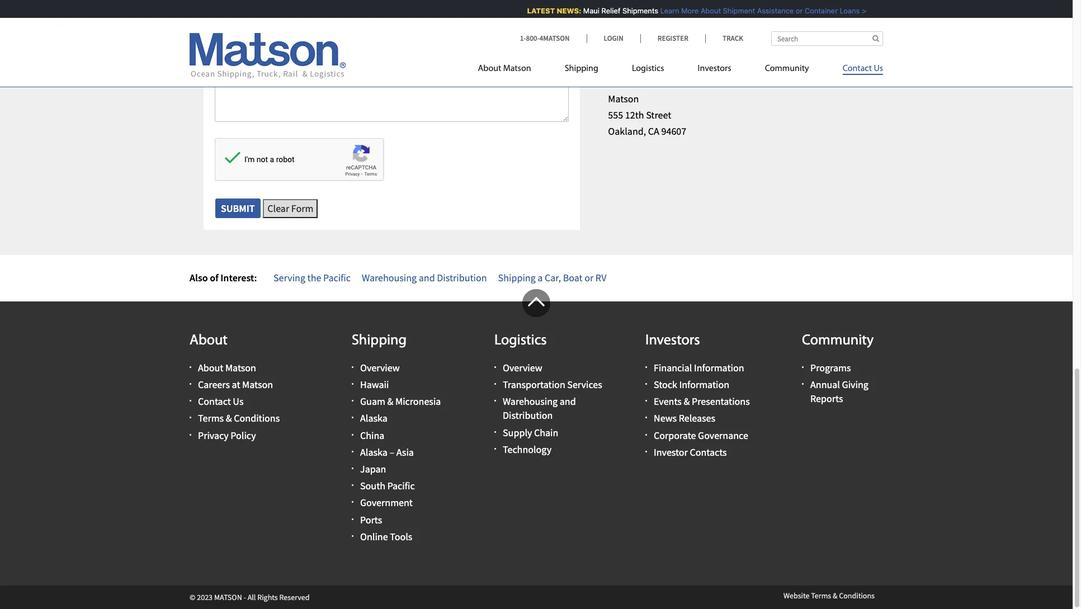 Task type: locate. For each thing, give the bounding box(es) containing it.
logistics down backtop image
[[495, 333, 547, 348]]

0 horizontal spatial shipping
[[352, 333, 407, 348]]

news:
[[552, 6, 577, 15]]

1 vertical spatial investors
[[646, 333, 700, 348]]

search image
[[873, 35, 880, 42]]

governance
[[698, 429, 749, 442]]

about matson link
[[478, 59, 548, 82], [198, 361, 256, 374]]

1 horizontal spatial shipping
[[498, 271, 536, 284]]

corporate governance link
[[654, 429, 749, 442]]

1-800-4matson
[[520, 34, 570, 43]]

warehousing
[[362, 271, 417, 284], [503, 395, 558, 408]]

1 horizontal spatial conditions
[[840, 591, 875, 601]]

0 horizontal spatial about matson link
[[198, 361, 256, 374]]

guam & micronesia link
[[360, 395, 441, 408]]

©
[[190, 593, 196, 603]]

0 vertical spatial pacific
[[323, 271, 351, 284]]

about matson link up careers at matson link
[[198, 361, 256, 374]]

online tools link
[[360, 530, 413, 543]]

information up events & presentations 'link' on the bottom right
[[680, 378, 730, 391]]

1 horizontal spatial logistics
[[632, 64, 665, 73]]

annual
[[811, 378, 840, 391]]

corporate inside "financial information stock information events & presentations news releases corporate governance investor contacts"
[[654, 429, 696, 442]]

hawaii link
[[360, 378, 389, 391]]

*
[[215, 71, 219, 84]]

0 vertical spatial contact us link
[[826, 59, 884, 82]]

1 horizontal spatial warehousing and distribution link
[[503, 395, 576, 422]]

None button
[[215, 198, 261, 219]]

1 horizontal spatial us
[[874, 64, 884, 73]]

&
[[388, 395, 394, 408], [684, 395, 690, 408], [226, 412, 232, 425], [833, 591, 838, 601]]

overview link up 'hawaii' link at the bottom
[[360, 361, 400, 374]]

2 vertical spatial shipping
[[352, 333, 407, 348]]

description
[[269, 20, 320, 33]]

investors inside footer
[[646, 333, 700, 348]]

0 vertical spatial shipping
[[565, 64, 599, 73]]

0 vertical spatial alaska
[[360, 412, 388, 425]]

financial
[[654, 361, 692, 374]]

learn more about shipment assistance or container loans > link
[[656, 6, 862, 15]]

1 vertical spatial contact
[[198, 395, 231, 408]]

1 vertical spatial distribution
[[503, 409, 553, 422]]

investors up financial
[[646, 333, 700, 348]]

terms right website
[[812, 591, 832, 601]]

or left rv
[[585, 271, 594, 284]]

contact down search search box
[[843, 64, 872, 73]]

pacific up government
[[388, 480, 415, 493]]

also of interest:
[[190, 271, 257, 284]]

4matson
[[540, 34, 570, 43]]

pacific inside overview hawaii guam & micronesia alaska china alaska – asia japan south pacific government ports online tools
[[388, 480, 415, 493]]

website terms & conditions link
[[784, 591, 875, 601]]

supply chain link
[[503, 426, 559, 439]]

overview inside the overview transportation services warehousing and distribution supply chain technology
[[503, 361, 543, 374]]

stock
[[654, 378, 678, 391]]

matson
[[608, 13, 639, 26], [503, 64, 531, 73], [608, 93, 639, 105], [226, 361, 256, 374], [242, 378, 273, 391]]

backtop image
[[523, 289, 551, 317]]

track
[[723, 34, 744, 43]]

terms up privacy
[[198, 412, 224, 425]]

warehousing and distribution
[[362, 271, 487, 284]]

about matson careers at matson contact us terms & conditions privacy policy
[[198, 361, 280, 442]]

1 horizontal spatial contact us link
[[826, 59, 884, 82]]

0 vertical spatial contact
[[843, 64, 872, 73]]

2 horizontal spatial shipping
[[565, 64, 599, 73]]

loans
[[835, 6, 855, 15]]

about for about
[[190, 333, 228, 348]]

0 vertical spatial investors
[[698, 64, 732, 73]]

events
[[654, 395, 682, 408]]

tools
[[390, 530, 413, 543]]

chain
[[534, 426, 559, 439]]

alaska down guam
[[360, 412, 388, 425]]

reserved
[[280, 593, 310, 603]]

1 vertical spatial and
[[560, 395, 576, 408]]

careers
[[198, 378, 230, 391]]

& up news releases link
[[684, 395, 690, 408]]

us up terms & conditions link
[[233, 395, 244, 408]]

1-800-4matson link
[[520, 34, 587, 43]]

0 vertical spatial logistics
[[632, 64, 665, 73]]

community down search search box
[[765, 64, 810, 73]]

about matson link for careers at matson link
[[198, 361, 256, 374]]

0 horizontal spatial pacific
[[323, 271, 351, 284]]

2 overview from the left
[[503, 361, 543, 374]]

overview up transportation
[[503, 361, 543, 374]]

programs link
[[811, 361, 851, 374]]

1 vertical spatial alaska
[[360, 446, 388, 459]]

1 horizontal spatial warehousing
[[503, 395, 558, 408]]

alaska up japan link
[[360, 446, 388, 459]]

terms
[[198, 412, 224, 425], [812, 591, 832, 601]]

0 vertical spatial warehousing
[[362, 271, 417, 284]]

matson up "555"
[[608, 93, 639, 105]]

contact us link down careers
[[198, 395, 244, 408]]

corporate up investor
[[654, 429, 696, 442]]

car,
[[545, 271, 561, 284]]

1 vertical spatial about matson link
[[198, 361, 256, 374]]

pacific right the
[[323, 271, 351, 284]]

shipments
[[618, 6, 654, 15]]

0 horizontal spatial us
[[233, 395, 244, 408]]

1 vertical spatial shipping
[[498, 271, 536, 284]]

shipping down 4matson
[[565, 64, 599, 73]]

1 vertical spatial corporate
[[654, 429, 696, 442]]

china
[[360, 429, 385, 442]]

overview link up transportation
[[503, 361, 543, 374]]

1 vertical spatial logistics
[[495, 333, 547, 348]]

oakland,
[[608, 125, 646, 138]]

office
[[711, 71, 742, 86]]

alaska
[[360, 412, 388, 425], [360, 446, 388, 459]]

ports link
[[360, 513, 382, 526]]

conditions
[[234, 412, 280, 425], [840, 591, 875, 601]]

0 horizontal spatial conditions
[[234, 412, 280, 425]]

matson up 1411
[[608, 13, 639, 26]]

1 horizontal spatial terms
[[812, 591, 832, 601]]

& right guam
[[388, 395, 394, 408]]

0 vertical spatial distribution
[[437, 271, 487, 284]]

& up privacy policy link
[[226, 412, 232, 425]]

2 overview link from the left
[[503, 361, 543, 374]]

contact inside top menu navigation
[[843, 64, 872, 73]]

contact us link down search icon
[[826, 59, 884, 82]]

2 alaska from the top
[[360, 446, 388, 459]]

about for about matson
[[478, 64, 502, 73]]

shipping up 'hawaii' link at the bottom
[[352, 333, 407, 348]]

1 overview from the left
[[360, 361, 400, 374]]

1 vertical spatial pacific
[[388, 480, 415, 493]]

contact us link
[[826, 59, 884, 82], [198, 395, 244, 408]]

0 horizontal spatial and
[[419, 271, 435, 284]]

logistics down sand
[[632, 64, 665, 73]]

warehousing inside the overview transportation services warehousing and distribution supply chain technology
[[503, 395, 558, 408]]

about matson link down 1-
[[478, 59, 548, 82]]

learn
[[656, 6, 675, 15]]

at
[[232, 378, 240, 391]]

ports
[[360, 513, 382, 526]]

1 vertical spatial contact us link
[[198, 395, 244, 408]]

0 vertical spatial community
[[765, 64, 810, 73]]

1 horizontal spatial distribution
[[503, 409, 553, 422]]

0 vertical spatial and
[[419, 271, 435, 284]]

community up programs
[[802, 333, 874, 348]]

transportation services link
[[503, 378, 603, 391]]

matson down 1-
[[503, 64, 531, 73]]

0 vertical spatial terms
[[198, 412, 224, 425]]

0 vertical spatial information
[[694, 361, 745, 374]]

south pacific link
[[360, 480, 415, 493]]

0 horizontal spatial or
[[585, 271, 594, 284]]

1 horizontal spatial and
[[560, 395, 576, 408]]

overview up 'hawaii' link at the bottom
[[360, 361, 400, 374]]

or left container
[[791, 6, 798, 15]]

technology
[[503, 443, 552, 456]]

about matson
[[478, 64, 531, 73]]

0 horizontal spatial overview link
[[360, 361, 400, 374]]

1 vertical spatial us
[[233, 395, 244, 408]]

overview transportation services warehousing and distribution supply chain technology
[[503, 361, 603, 456]]

1 horizontal spatial overview
[[503, 361, 543, 374]]

footer
[[0, 289, 1073, 609]]

None reset field
[[263, 199, 318, 219]]

japan link
[[360, 463, 386, 476]]

information up stock information link
[[694, 361, 745, 374]]

news
[[654, 412, 677, 425]]

parkway
[[682, 29, 717, 42]]

street
[[646, 109, 672, 122]]

0 vertical spatial about matson link
[[478, 59, 548, 82]]

0 vertical spatial us
[[874, 64, 884, 73]]

serving the pacific
[[274, 271, 351, 284]]

contact down careers
[[198, 395, 231, 408]]

logistics
[[632, 64, 665, 73], [495, 333, 547, 348]]

conditions inside the about matson careers at matson contact us terms & conditions privacy policy
[[234, 412, 280, 425]]

1 horizontal spatial pacific
[[388, 480, 415, 493]]

investors down track link
[[698, 64, 732, 73]]

community inside top menu navigation
[[765, 64, 810, 73]]

0 horizontal spatial warehousing and distribution link
[[362, 271, 487, 284]]

micronesia
[[396, 395, 441, 408]]

asia
[[397, 446, 414, 459]]

Search search field
[[772, 31, 884, 46]]

programs annual giving reports
[[811, 361, 869, 405]]

about for about matson careers at matson contact us terms & conditions privacy policy
[[198, 361, 223, 374]]

shipping left a
[[498, 271, 536, 284]]

overview link
[[360, 361, 400, 374], [503, 361, 543, 374]]

0 horizontal spatial overview
[[360, 361, 400, 374]]

corporate down register in the right of the page
[[656, 71, 709, 86]]

1 vertical spatial community
[[802, 333, 874, 348]]

contact
[[843, 64, 872, 73], [198, 395, 231, 408]]

None search field
[[772, 31, 884, 46]]

1 horizontal spatial overview link
[[503, 361, 543, 374]]

and
[[419, 271, 435, 284], [560, 395, 576, 408]]

0 vertical spatial conditions
[[234, 412, 280, 425]]

© 2023 matson ‐ all rights reserved
[[190, 593, 310, 603]]

annual giving reports link
[[811, 378, 869, 405]]

oakland corporate office
[[608, 71, 742, 86]]

register
[[658, 34, 689, 43]]

about inside the about matson careers at matson contact us terms & conditions privacy policy
[[198, 361, 223, 374]]

overview inside overview hawaii guam & micronesia alaska china alaska – asia japan south pacific government ports online tools
[[360, 361, 400, 374]]

* message
[[215, 71, 259, 84]]

1 horizontal spatial about matson link
[[478, 59, 548, 82]]

oakland
[[608, 71, 653, 86]]

1 vertical spatial or
[[585, 271, 594, 284]]

and inside the overview transportation services warehousing and distribution supply chain technology
[[560, 395, 576, 408]]

government
[[360, 497, 413, 509]]

1 overview link from the left
[[360, 361, 400, 374]]

us down search icon
[[874, 64, 884, 73]]

1 horizontal spatial or
[[791, 6, 798, 15]]

1 horizontal spatial contact
[[843, 64, 872, 73]]

& inside overview hawaii guam & micronesia alaska china alaska – asia japan south pacific government ports online tools
[[388, 395, 394, 408]]

0 horizontal spatial contact
[[198, 395, 231, 408]]

about inside top menu navigation
[[478, 64, 502, 73]]

of
[[210, 271, 219, 284]]

overview link for shipping
[[360, 361, 400, 374]]

ca
[[648, 125, 660, 138]]

0 horizontal spatial terms
[[198, 412, 224, 425]]

transportation
[[503, 378, 566, 391]]

investors inside top menu navigation
[[698, 64, 732, 73]]

1 vertical spatial warehousing
[[503, 395, 558, 408]]

None text field
[[215, 0, 569, 14], [215, 35, 569, 70], [215, 86, 569, 122], [215, 0, 569, 14], [215, 35, 569, 70], [215, 86, 569, 122]]



Task type: describe. For each thing, give the bounding box(es) containing it.
matson inside top menu navigation
[[503, 64, 531, 73]]

a
[[538, 271, 543, 284]]

financial information link
[[654, 361, 745, 374]]

website
[[784, 591, 810, 601]]

1 vertical spatial information
[[680, 378, 730, 391]]

overview for hawaii
[[360, 361, 400, 374]]

800-
[[526, 34, 540, 43]]

hawaii
[[360, 378, 389, 391]]

contacts
[[690, 446, 727, 459]]

privacy
[[198, 429, 229, 442]]

financial information stock information events & presentations news releases corporate governance investor contacts
[[654, 361, 750, 459]]

shipping link
[[548, 59, 616, 82]]

matson 555 12th street oakland, ca 94607
[[608, 93, 687, 138]]

latest
[[522, 6, 550, 15]]

0 horizontal spatial logistics
[[495, 333, 547, 348]]

maui
[[579, 6, 595, 15]]

also
[[190, 271, 208, 284]]

0 vertical spatial or
[[791, 6, 798, 15]]

rights
[[258, 593, 278, 603]]

0 horizontal spatial warehousing
[[362, 271, 417, 284]]

interest:
[[221, 271, 257, 284]]

1-
[[520, 34, 526, 43]]

matson inside the matson 1411 sand island parkway
[[608, 13, 639, 26]]

alaska – asia link
[[360, 446, 414, 459]]

shipping inside shipping "link"
[[565, 64, 599, 73]]

matson 1411 sand island parkway
[[608, 13, 717, 42]]

555
[[608, 109, 623, 122]]

overview hawaii guam & micronesia alaska china alaska – asia japan south pacific government ports online tools
[[360, 361, 441, 543]]

2023 matson
[[197, 593, 242, 603]]

0 horizontal spatial contact us link
[[198, 395, 244, 408]]

overview link for logistics
[[503, 361, 543, 374]]

logistics link
[[616, 59, 681, 82]]

–
[[390, 446, 395, 459]]

us inside the about matson careers at matson contact us terms & conditions privacy policy
[[233, 395, 244, 408]]

matson inside matson 555 12th street oakland, ca 94607
[[608, 93, 639, 105]]

services
[[568, 378, 603, 391]]

shipment
[[718, 6, 751, 15]]

12th
[[626, 109, 644, 122]]

community inside footer
[[802, 333, 874, 348]]

>
[[857, 6, 862, 15]]

japan
[[360, 463, 386, 476]]

terms & conditions link
[[198, 412, 280, 425]]

& right website
[[833, 591, 838, 601]]

presentations
[[692, 395, 750, 408]]

& inside "financial information stock information events & presentations news releases corporate governance investor contacts"
[[684, 395, 690, 408]]

island
[[654, 29, 680, 42]]

all
[[248, 593, 256, 603]]

website terms & conditions
[[784, 591, 875, 601]]

government link
[[360, 497, 413, 509]]

more
[[677, 6, 694, 15]]

blue matson logo with ocean, shipping, truck, rail and logistics written beneath it. image
[[190, 33, 346, 79]]

us inside top menu navigation
[[874, 64, 884, 73]]

privacy policy link
[[198, 429, 256, 442]]

matson up at
[[226, 361, 256, 374]]

serving the pacific link
[[274, 271, 351, 284]]

boat
[[563, 271, 583, 284]]

contact us
[[843, 64, 884, 73]]

1 vertical spatial terms
[[812, 591, 832, 601]]

container
[[800, 6, 833, 15]]

1 alaska from the top
[[360, 412, 388, 425]]

technology link
[[503, 443, 552, 456]]

alaska link
[[360, 412, 388, 425]]

message
[[222, 71, 259, 84]]

careers at matson link
[[198, 378, 273, 391]]

& inside the about matson careers at matson contact us terms & conditions privacy policy
[[226, 412, 232, 425]]

0 horizontal spatial distribution
[[437, 271, 487, 284]]

shipping a car, boat or rv link
[[498, 271, 607, 284]]

guam
[[360, 395, 386, 408]]

about matson link for shipping "link"
[[478, 59, 548, 82]]

1 vertical spatial conditions
[[840, 591, 875, 601]]

investor
[[654, 446, 688, 459]]

contact inside the about matson careers at matson contact us terms & conditions privacy policy
[[198, 395, 231, 408]]

0 vertical spatial warehousing and distribution link
[[362, 271, 487, 284]]

shipping a car, boat or rv
[[498, 271, 607, 284]]

news releases link
[[654, 412, 716, 425]]

0 vertical spatial corporate
[[656, 71, 709, 86]]

events & presentations link
[[654, 395, 750, 408]]

matson right at
[[242, 378, 273, 391]]

distribution inside the overview transportation services warehousing and distribution supply chain technology
[[503, 409, 553, 422]]

policy
[[231, 429, 256, 442]]

register link
[[641, 34, 706, 43]]

top menu navigation
[[478, 59, 884, 82]]

china link
[[360, 429, 385, 442]]

sand
[[631, 29, 652, 42]]

south
[[360, 480, 386, 493]]

commodity description
[[215, 20, 320, 33]]

login link
[[587, 34, 641, 43]]

investors link
[[681, 59, 749, 82]]

1 vertical spatial warehousing and distribution link
[[503, 395, 576, 422]]

online
[[360, 530, 388, 543]]

terms inside the about matson careers at matson contact us terms & conditions privacy policy
[[198, 412, 224, 425]]

shipping inside footer
[[352, 333, 407, 348]]

community link
[[749, 59, 826, 82]]

stock information link
[[654, 378, 730, 391]]

investor contacts link
[[654, 446, 727, 459]]

giving
[[842, 378, 869, 391]]

reports
[[811, 392, 844, 405]]

overview for transportation
[[503, 361, 543, 374]]

commodity
[[215, 20, 267, 33]]

footer containing about
[[0, 289, 1073, 609]]

programs
[[811, 361, 851, 374]]

latest news: maui relief shipments learn more about shipment assistance or container loans >
[[522, 6, 862, 15]]

logistics inside top menu navigation
[[632, 64, 665, 73]]



Task type: vqa. For each thing, say whether or not it's contained in the screenshot.
Guarantee
no



